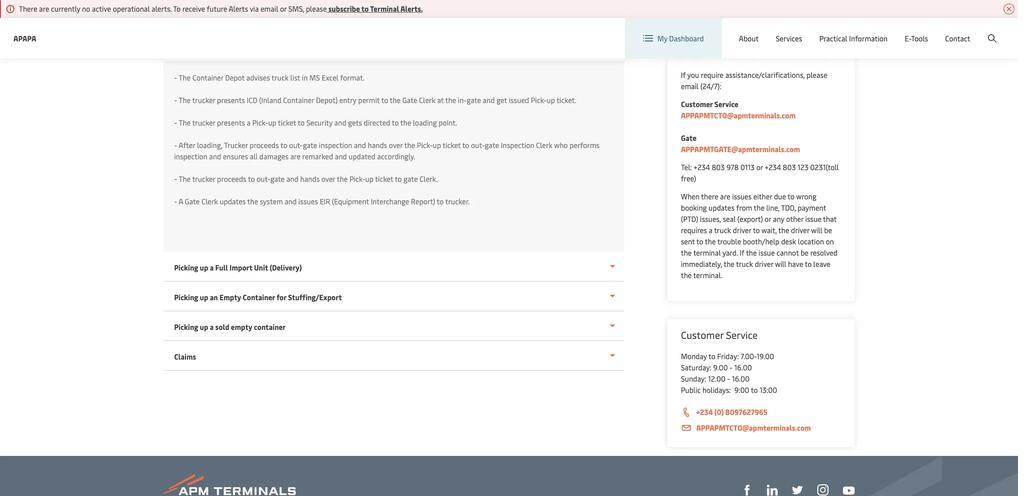 Task type: describe. For each thing, give the bounding box(es) containing it.
you
[[688, 70, 700, 80]]

(ptd)
[[682, 214, 699, 224]]

help
[[682, 43, 702, 56]]

if inside if you require assistance/clarifications, please email (24/7):
[[682, 70, 686, 80]]

switch
[[765, 26, 787, 36]]

1 vertical spatial container
[[283, 95, 314, 105]]

practical
[[820, 33, 848, 43]]

2 vertical spatial truck
[[737, 259, 754, 269]]

apmt footer logo image
[[164, 474, 296, 496]]

help desk (trouble booth)
[[682, 43, 799, 56]]

+234 (0) 8097627965 link
[[682, 407, 842, 418]]

alerts.
[[152, 4, 172, 14]]

practical information
[[820, 33, 888, 43]]

or inside when there are issues either due to wrong booking updates from the line, tdo, payment (ptd) issues, seal (export) or any other issue that requires a truck driver to wait, the driver will be sent to the trouble booth/help desk location on the terminal yard. if the issue cannot be resolved immediately, the truck driver will have to leave the terminal.
[[765, 214, 772, 224]]

1 horizontal spatial be
[[825, 225, 833, 235]]

pick- right issued at the top of page
[[531, 95, 547, 105]]

and left get
[[483, 95, 495, 105]]

accordingly.
[[378, 151, 416, 161]]

up down updated
[[366, 174, 374, 184]]

the for - the container depot advises truck list in ms excel format.
[[179, 73, 191, 82]]

0 horizontal spatial issue
[[759, 248, 776, 258]]

pick- inside - after loading, trucker proceeds to out-gate inspection and hands over the pick-up ticket to out-gate inspection clerk who performs inspection and ensures all damages are remarked and updated accordingly.
[[417, 140, 433, 150]]

(0)
[[715, 407, 724, 417]]

13:00
[[760, 385, 778, 395]]

or inside tel: +234 803 978 0113 or +234 803 123 0231(toll free)
[[757, 162, 764, 172]]

the up desk
[[779, 225, 790, 235]]

free)
[[682, 173, 697, 183]]

0 vertical spatial gate
[[403, 95, 418, 105]]

instagram link
[[818, 484, 829, 496]]

customer service
[[682, 328, 758, 342]]

instagram image
[[818, 485, 829, 496]]

loading
[[413, 118, 437, 127]]

switch location
[[765, 26, 816, 36]]

0 horizontal spatial driver
[[733, 225, 752, 235]]

if inside when there are issues either due to wrong booking updates from the line, tdo, payment (ptd) issues, seal (export) or any other issue that requires a truck driver to wait, the driver will be sent to the trouble booth/help desk location on the terminal yard. if the issue cannot be resolved immediately, the truck driver will have to leave the terminal.
[[740, 248, 745, 258]]

0 horizontal spatial proceeds
[[217, 174, 247, 184]]

(24/7):
[[701, 81, 722, 91]]

appapmtgate@apmterminals.com link
[[682, 144, 801, 154]]

trouble
[[718, 236, 742, 246]]

the down either at the right top
[[754, 203, 765, 213]]

8097627965
[[726, 407, 768, 417]]

there are currently no active operational alerts. to receive future alerts via email or sms, please subscribe to terminal alerts.
[[19, 4, 423, 14]]

the right the permit on the top left
[[390, 95, 401, 105]]

get
[[497, 95, 507, 105]]

there
[[702, 191, 719, 201]]

1 horizontal spatial issue
[[806, 214, 822, 224]]

issues,
[[701, 214, 722, 224]]

eir
[[320, 196, 330, 206]]

up down (inland at top left
[[268, 118, 277, 127]]

the down booth/help
[[747, 248, 758, 258]]

(delivery)
[[270, 263, 302, 273]]

alerts.
[[401, 4, 423, 14]]

presents for a
[[217, 118, 245, 127]]

operational
[[113, 4, 150, 14]]

close alert image
[[1005, 4, 1015, 14]]

are inside when there are issues either due to wrong booking updates from the line, tdo, payment (ptd) issues, seal (export) or any other issue that requires a truck driver to wait, the driver will be sent to the trouble booth/help desk location on the terminal yard. if the issue cannot be resolved immediately, the truck driver will have to leave the terminal.
[[721, 191, 731, 201]]

email inside if you require assistance/clarifications, please email (24/7):
[[682, 81, 699, 91]]

in
[[302, 73, 308, 82]]

please inside if you require assistance/clarifications, please email (24/7):
[[807, 70, 828, 80]]

service for customer service
[[727, 328, 758, 342]]

1 horizontal spatial out-
[[289, 140, 303, 150]]

my dashboard button
[[644, 18, 704, 59]]

1 vertical spatial appapmtcto@apmterminals.com
[[697, 423, 812, 433]]

+234 right 0113
[[765, 162, 782, 172]]

empty
[[231, 322, 252, 332]]

booking
[[682, 203, 707, 213]]

0 vertical spatial please
[[306, 4, 327, 14]]

2 horizontal spatial driver
[[792, 225, 810, 235]]

customer for customer service
[[682, 328, 724, 342]]

requires
[[682, 225, 708, 235]]

0 vertical spatial ticket
[[278, 118, 296, 127]]

there
[[19, 4, 37, 14]]

1 appapmtcto@apmterminals.com link from the top
[[682, 110, 796, 120]]

the up "(equipment"
[[337, 174, 348, 184]]

a left 'full'
[[210, 263, 214, 273]]

contact button
[[946, 18, 971, 59]]

other
[[787, 214, 804, 224]]

performs
[[570, 140, 600, 150]]

0113
[[741, 162, 755, 172]]

booth/help
[[743, 236, 780, 246]]

sent
[[682, 236, 695, 246]]

and down loading,
[[209, 151, 221, 161]]

1 vertical spatial 16.00
[[733, 374, 750, 384]]

point.
[[439, 118, 458, 127]]

immediately,
[[682, 259, 723, 269]]

when
[[682, 191, 700, 201]]

up left an
[[200, 292, 208, 302]]

sunday:
[[682, 374, 707, 384]]

up left sold
[[200, 322, 208, 332]]

1 vertical spatial inspection
[[174, 151, 208, 161]]

either
[[754, 191, 773, 201]]

9:00
[[735, 385, 750, 395]]

picking up an empty container for stuffing/export
[[174, 292, 342, 302]]

ms
[[310, 73, 320, 82]]

after
[[179, 140, 195, 150]]

sold
[[215, 322, 230, 332]]

2 803 from the left
[[784, 162, 797, 172]]

tools
[[912, 33, 929, 43]]

1 horizontal spatial inspection
[[319, 140, 352, 150]]

gate left inspection
[[485, 140, 499, 150]]

up inside - after loading, trucker proceeds to out-gate inspection and hands over the pick-up ticket to out-gate inspection clerk who performs inspection and ensures all damages are remarked and updated accordingly.
[[433, 140, 441, 150]]

alerts
[[229, 4, 248, 14]]

gate inside the gate appapmtgate@apmterminals.com
[[682, 133, 697, 143]]

picking for picking up a sold empty container
[[174, 322, 198, 332]]

resolved
[[811, 248, 838, 258]]

1 horizontal spatial clerk
[[419, 95, 436, 105]]

+234 (0) 8097627965
[[697, 407, 768, 417]]

over inside - after loading, trucker proceeds to out-gate inspection and hands over the pick-up ticket to out-gate inspection clerk who performs inspection and ensures all damages are remarked and updated accordingly.
[[389, 140, 403, 150]]

damages
[[260, 151, 289, 161]]

service for customer service appapmtcto@apmterminals.com
[[715, 99, 739, 109]]

and left updated
[[335, 151, 347, 161]]

123
[[798, 162, 809, 172]]

are inside - after loading, trucker proceeds to out-gate inspection and hands over the pick-up ticket to out-gate inspection clerk who performs inspection and ensures all damages are remarked and updated accordingly.
[[290, 151, 301, 161]]

the right at
[[446, 95, 457, 105]]

youtube image
[[844, 487, 855, 495]]

- for - after loading, trucker proceeds to out-gate inspection and hands over the pick-up ticket to out-gate inspection clerk who performs inspection and ensures all damages are remarked and updated accordingly.
[[174, 140, 177, 150]]

1 803 from the left
[[712, 162, 725, 172]]

picking up a sold empty container button
[[164, 312, 625, 341]]

icd
[[247, 95, 258, 105]]

customer service appapmtcto@apmterminals.com
[[682, 99, 796, 120]]

from
[[737, 203, 753, 213]]

updates inside when there are issues either due to wrong booking updates from the line, tdo, payment (ptd) issues, seal (export) or any other issue that requires a truck driver to wait, the driver will be sent to the trouble booth/help desk location on the terminal yard. if the issue cannot be resolved immediately, the truck driver will have to leave the terminal.
[[709, 203, 735, 213]]

- for - the trucker presents a pick-up ticket to security and gets directed to the loading point.
[[174, 118, 177, 127]]

a down icd
[[247, 118, 251, 127]]

login / create account
[[929, 26, 1002, 36]]

- the container depot advises truck list in ms excel format.
[[174, 73, 365, 82]]

issues inside when there are issues either due to wrong booking updates from the line, tdo, payment (ptd) issues, seal (export) or any other issue that requires a truck driver to wait, the driver will be sent to the trouble booth/help desk location on the terminal yard. if the issue cannot be resolved immediately, the truck driver will have to leave the terminal.
[[733, 191, 752, 201]]

about
[[740, 33, 759, 43]]

- for - a gate clerk updates the system and issues eir (equipment interchange report) to trucker.
[[174, 196, 177, 206]]

picking for picking up a full import unit (delivery)
[[174, 263, 198, 273]]

account
[[975, 26, 1002, 36]]

linkedin__x28_alt_x29__3_ link
[[768, 484, 778, 496]]

receive
[[183, 4, 205, 14]]

desk
[[705, 43, 726, 56]]

and right system
[[285, 196, 297, 206]]

1 horizontal spatial driver
[[756, 259, 774, 269]]

subscribe
[[329, 4, 360, 14]]

full
[[215, 263, 228, 273]]

0 vertical spatial 16.00
[[735, 363, 753, 373]]

gate down damages
[[271, 174, 285, 184]]

picking up a full container for icd transfer element
[[164, 61, 625, 252]]

global menu button
[[825, 18, 895, 45]]

if you require assistance/clarifications, please email (24/7):
[[682, 70, 828, 91]]

0 vertical spatial are
[[39, 4, 49, 14]]

my dashboard
[[658, 33, 704, 43]]

global
[[845, 26, 866, 36]]

and left gets
[[335, 118, 347, 127]]

gate left get
[[467, 95, 481, 105]]

(export)
[[738, 214, 764, 224]]

sms,
[[289, 4, 304, 14]]

0 horizontal spatial gate
[[185, 196, 200, 206]]



Task type: vqa. For each thing, say whether or not it's contained in the screenshot.
The associated with - The trucker proceeds to out-gate and hands over the Pick-up ticket to gate Clerk.
yes



Task type: locate. For each thing, give the bounding box(es) containing it.
gate up 'loading'
[[403, 95, 418, 105]]

inspection up remarked
[[319, 140, 352, 150]]

yard.
[[723, 248, 739, 258]]

desk
[[782, 236, 797, 246]]

over up eir
[[322, 174, 336, 184]]

picking up a full import unit (delivery)
[[174, 263, 302, 273]]

1 vertical spatial proceeds
[[217, 174, 247, 184]]

customer for customer service appapmtcto@apmterminals.com
[[682, 99, 713, 109]]

proceeds down ensures
[[217, 174, 247, 184]]

- the trucker presents icd (inland container depot) entry permit to the gate clerk at the in-gate and get issued pick-up ticket.
[[174, 95, 577, 105]]

1 vertical spatial gate
[[682, 133, 697, 143]]

ticket up interchange
[[375, 174, 394, 184]]

clerk right a
[[202, 196, 218, 206]]

2 horizontal spatial are
[[721, 191, 731, 201]]

service
[[715, 99, 739, 109], [727, 328, 758, 342]]

over up accordingly.
[[389, 140, 403, 150]]

ticket inside - after loading, trucker proceeds to out-gate inspection and hands over the pick-up ticket to out-gate inspection clerk who performs inspection and ensures all damages are remarked and updated accordingly.
[[443, 140, 461, 150]]

truck down yard.
[[737, 259, 754, 269]]

trucker for - the trucker presents a pick-up ticket to security and gets directed to the loading point.
[[192, 118, 216, 127]]

please down practical
[[807, 70, 828, 80]]

apapa link
[[14, 33, 36, 44]]

public
[[682, 385, 701, 395]]

1 horizontal spatial issues
[[733, 191, 752, 201]]

- a gate clerk updates the system and issues eir (equipment interchange report) to trucker.
[[174, 196, 472, 206]]

out- up system
[[257, 174, 271, 184]]

0 vertical spatial or
[[280, 4, 287, 14]]

0 vertical spatial customer
[[682, 99, 713, 109]]

trucker
[[224, 140, 248, 150]]

presents
[[217, 95, 245, 105], [217, 118, 245, 127]]

0 horizontal spatial updates
[[220, 196, 246, 206]]

0 horizontal spatial will
[[776, 259, 787, 269]]

facebook image
[[742, 485, 753, 496]]

out- left inspection
[[471, 140, 485, 150]]

- for - the trucker presents icd (inland container depot) entry permit to the gate clerk at the in-gate and get issued pick-up ticket.
[[174, 95, 177, 105]]

inspection
[[319, 140, 352, 150], [174, 151, 208, 161]]

the left 'loading'
[[401, 118, 412, 127]]

0 vertical spatial presents
[[217, 95, 245, 105]]

1 vertical spatial clerk
[[536, 140, 553, 150]]

1 presents from the top
[[217, 95, 245, 105]]

0 horizontal spatial inspection
[[174, 151, 208, 161]]

entry
[[340, 95, 357, 105]]

pick- down 'loading'
[[417, 140, 433, 150]]

19.00
[[757, 351, 775, 361]]

advises
[[247, 73, 270, 82]]

1 customer from the top
[[682, 99, 713, 109]]

the up terminal
[[706, 236, 716, 246]]

16.00 down 7.00-
[[735, 363, 753, 373]]

claims button
[[164, 341, 625, 371]]

0 vertical spatial issue
[[806, 214, 822, 224]]

line,
[[767, 203, 780, 213]]

be up on
[[825, 225, 833, 235]]

0 horizontal spatial out-
[[257, 174, 271, 184]]

monday
[[682, 351, 708, 361]]

0 horizontal spatial 803
[[712, 162, 725, 172]]

- inside - after loading, trucker proceeds to out-gate inspection and hands over the pick-up ticket to out-gate inspection clerk who performs inspection and ensures all damages are remarked and updated accordingly.
[[174, 140, 177, 150]]

0 vertical spatial hands
[[368, 140, 387, 150]]

appapmtcto@apmterminals.com up the gate appapmtgate@apmterminals.com
[[682, 110, 796, 120]]

0 horizontal spatial if
[[682, 70, 686, 80]]

picking for picking up an empty container for stuffing/export
[[174, 292, 198, 302]]

the left system
[[248, 196, 258, 206]]

are right damages
[[290, 151, 301, 161]]

up down point.
[[433, 140, 441, 150]]

1 horizontal spatial container
[[243, 292, 275, 302]]

(equipment
[[332, 196, 369, 206]]

4 the from the top
[[179, 174, 191, 184]]

proceeds up damages
[[250, 140, 279, 150]]

0 horizontal spatial email
[[261, 4, 279, 14]]

0 horizontal spatial hands
[[300, 174, 320, 184]]

gate up remarked
[[303, 140, 317, 150]]

3 picking from the top
[[174, 322, 198, 332]]

1 vertical spatial trucker
[[192, 118, 216, 127]]

0 vertical spatial truck
[[272, 73, 289, 82]]

- after loading, trucker proceeds to out-gate inspection and hands over the pick-up ticket to out-gate inspection clerk who performs inspection and ensures all damages are remarked and updated accordingly.
[[174, 140, 600, 161]]

email down you
[[682, 81, 699, 91]]

16.00 up 9:00
[[733, 374, 750, 384]]

depot
[[225, 73, 245, 82]]

2 horizontal spatial truck
[[737, 259, 754, 269]]

loading,
[[197, 140, 223, 150]]

0 vertical spatial appapmtcto@apmterminals.com
[[682, 110, 796, 120]]

email right via
[[261, 4, 279, 14]]

the down yard.
[[724, 259, 735, 269]]

picking left 'full'
[[174, 263, 198, 273]]

803 left 978
[[712, 162, 725, 172]]

1 horizontal spatial or
[[757, 162, 764, 172]]

monday to friday: 7.00-19.00 saturday: 9.00 - 16.00 sunday: 12.00 - 16.00 public holidays:  9:00 to 13:00
[[682, 351, 778, 395]]

please right sms,
[[306, 4, 327, 14]]

0 horizontal spatial be
[[801, 248, 809, 258]]

clerk left who
[[536, 140, 553, 150]]

gate right a
[[185, 196, 200, 206]]

2 horizontal spatial gate
[[682, 133, 697, 143]]

gets
[[348, 118, 362, 127]]

future
[[207, 4, 227, 14]]

and
[[483, 95, 495, 105], [335, 118, 347, 127], [354, 140, 366, 150], [209, 151, 221, 161], [335, 151, 347, 161], [287, 174, 299, 184], [285, 196, 297, 206]]

1 vertical spatial over
[[322, 174, 336, 184]]

dashboard
[[670, 33, 704, 43]]

subscribe to terminal alerts. link
[[327, 4, 423, 14]]

proceeds inside - after loading, trucker proceeds to out-gate inspection and hands over the pick-up ticket to out-gate inspection clerk who performs inspection and ensures all damages are remarked and updated accordingly.
[[250, 140, 279, 150]]

updates up 'seal'
[[709, 203, 735, 213]]

appapmtcto@apmterminals.com link up the gate appapmtgate@apmterminals.com
[[682, 110, 796, 120]]

0 vertical spatial service
[[715, 99, 739, 109]]

information
[[850, 33, 888, 43]]

container
[[254, 322, 286, 332]]

or right 0113
[[757, 162, 764, 172]]

please
[[306, 4, 327, 14], [807, 70, 828, 80]]

to
[[173, 4, 181, 14]]

1 horizontal spatial if
[[740, 248, 745, 258]]

that
[[824, 214, 837, 224]]

1 horizontal spatial hands
[[368, 140, 387, 150]]

currently
[[51, 4, 80, 14]]

0 horizontal spatial container
[[193, 73, 224, 82]]

0 vertical spatial over
[[389, 140, 403, 150]]

a inside when there are issues either due to wrong booking updates from the line, tdo, payment (ptd) issues, seal (export) or any other issue that requires a truck driver to wait, the driver will be sent to the trouble booth/help desk location on the terminal yard. if the issue cannot be resolved immediately, the truck driver will have to leave the terminal.
[[709, 225, 713, 235]]

will down 'cannot' on the right of the page
[[776, 259, 787, 269]]

picking up claims
[[174, 322, 198, 332]]

clerk left at
[[419, 95, 436, 105]]

picking left an
[[174, 292, 198, 302]]

+234 right tel:
[[694, 162, 711, 172]]

hands up updated
[[368, 140, 387, 150]]

a down 'issues,' at the top of the page
[[709, 225, 713, 235]]

1 vertical spatial service
[[727, 328, 758, 342]]

1 vertical spatial issue
[[759, 248, 776, 258]]

2 horizontal spatial container
[[283, 95, 314, 105]]

1 horizontal spatial are
[[290, 151, 301, 161]]

2 horizontal spatial ticket
[[443, 140, 461, 150]]

1 horizontal spatial will
[[812, 225, 823, 235]]

3 trucker from the top
[[192, 174, 216, 184]]

gate up tel:
[[682, 133, 697, 143]]

presents for icd
[[217, 95, 245, 105]]

or left sms,
[[280, 4, 287, 14]]

1 horizontal spatial truck
[[715, 225, 732, 235]]

issue down booth/help
[[759, 248, 776, 258]]

twitter image
[[793, 485, 804, 496]]

login
[[929, 26, 947, 36]]

1 vertical spatial if
[[740, 248, 745, 258]]

2 vertical spatial gate
[[185, 196, 200, 206]]

gate
[[467, 95, 481, 105], [303, 140, 317, 150], [485, 140, 499, 150], [271, 174, 285, 184], [404, 174, 418, 184]]

issue down payment
[[806, 214, 822, 224]]

are right there
[[721, 191, 731, 201]]

terminal
[[370, 4, 399, 14]]

1 horizontal spatial email
[[682, 81, 699, 91]]

1 horizontal spatial please
[[807, 70, 828, 80]]

1 horizontal spatial gate
[[403, 95, 418, 105]]

if
[[682, 70, 686, 80], [740, 248, 745, 258]]

gate appapmtgate@apmterminals.com
[[682, 133, 801, 154]]

0 horizontal spatial issues
[[299, 196, 318, 206]]

0 horizontal spatial or
[[280, 4, 287, 14]]

container left depot
[[193, 73, 224, 82]]

presents left icd
[[217, 95, 245, 105]]

0 vertical spatial appapmtcto@apmterminals.com link
[[682, 110, 796, 120]]

import
[[230, 263, 253, 273]]

1 vertical spatial please
[[807, 70, 828, 80]]

truck left list
[[272, 73, 289, 82]]

container left for
[[243, 292, 275, 302]]

the down sent
[[682, 248, 692, 258]]

practical information button
[[820, 18, 888, 59]]

or left any
[[765, 214, 772, 224]]

customer inside customer service appapmtcto@apmterminals.com
[[682, 99, 713, 109]]

2 presents from the top
[[217, 118, 245, 127]]

updates inside picking up a full container for icd transfer element
[[220, 196, 246, 206]]

truck up trouble
[[715, 225, 732, 235]]

0 horizontal spatial clerk
[[202, 196, 218, 206]]

the down 'immediately,'
[[682, 270, 692, 280]]

issued
[[509, 95, 530, 105]]

and down damages
[[287, 174, 299, 184]]

picking up a sold empty container
[[174, 322, 286, 332]]

1 the from the top
[[179, 73, 191, 82]]

global menu
[[845, 26, 886, 36]]

driver down (export)
[[733, 225, 752, 235]]

leave
[[814, 259, 831, 269]]

tel: +234 803 978 0113 or +234 803 123 0231(toll free)
[[682, 162, 840, 183]]

1 trucker from the top
[[192, 95, 216, 105]]

out- up remarked
[[289, 140, 303, 150]]

1 picking from the top
[[174, 263, 198, 273]]

0231(toll
[[811, 162, 840, 172]]

2 vertical spatial picking
[[174, 322, 198, 332]]

pick- down icd
[[252, 118, 268, 127]]

- for - the trucker proceeds to out-gate and hands over the pick-up ticket to gate clerk.
[[174, 174, 177, 184]]

803
[[712, 162, 725, 172], [784, 162, 797, 172]]

- the trucker proceeds to out-gate and hands over the pick-up ticket to gate clerk.
[[174, 174, 438, 184]]

appapmtcto@apmterminals.com down +234 (0) 8097627965 link
[[697, 423, 812, 433]]

1 vertical spatial email
[[682, 81, 699, 91]]

2 horizontal spatial clerk
[[536, 140, 553, 150]]

2 the from the top
[[179, 95, 191, 105]]

up left 'full'
[[200, 263, 208, 273]]

report)
[[411, 196, 436, 206]]

no
[[82, 4, 90, 14]]

1 vertical spatial will
[[776, 259, 787, 269]]

excel
[[322, 73, 339, 82]]

updated
[[349, 151, 376, 161]]

ticket down point.
[[443, 140, 461, 150]]

2 vertical spatial ticket
[[375, 174, 394, 184]]

issues left eir
[[299, 196, 318, 206]]

2 horizontal spatial out-
[[471, 140, 485, 150]]

ticket down (inland at top left
[[278, 118, 296, 127]]

trucker for - the trucker proceeds to out-gate and hands over the pick-up ticket to gate clerk.
[[192, 174, 216, 184]]

1 horizontal spatial over
[[389, 140, 403, 150]]

customer down (24/7):
[[682, 99, 713, 109]]

1 vertical spatial are
[[290, 151, 301, 161]]

hands down remarked
[[300, 174, 320, 184]]

the up accordingly.
[[405, 140, 416, 150]]

cannot
[[777, 248, 800, 258]]

and up updated
[[354, 140, 366, 150]]

1 vertical spatial picking
[[174, 292, 198, 302]]

location
[[799, 236, 825, 246]]

service inside customer service appapmtcto@apmterminals.com
[[715, 99, 739, 109]]

0 vertical spatial email
[[261, 4, 279, 14]]

seal
[[723, 214, 736, 224]]

ensures
[[223, 151, 248, 161]]

0 vertical spatial picking
[[174, 263, 198, 273]]

0 vertical spatial clerk
[[419, 95, 436, 105]]

3 the from the top
[[179, 118, 191, 127]]

- for - the container depot advises truck list in ms excel format.
[[174, 73, 177, 82]]

0 horizontal spatial ticket
[[278, 118, 296, 127]]

1 vertical spatial be
[[801, 248, 809, 258]]

1 vertical spatial truck
[[715, 225, 732, 235]]

wait,
[[762, 225, 778, 235]]

hands
[[368, 140, 387, 150], [300, 174, 320, 184]]

trucker for - the trucker presents icd (inland container depot) entry permit to the gate clerk at the in-gate and get issued pick-up ticket.
[[192, 95, 216, 105]]

2 customer from the top
[[682, 328, 724, 342]]

803 left 123 on the top of page
[[784, 162, 797, 172]]

1 vertical spatial hands
[[300, 174, 320, 184]]

0 vertical spatial if
[[682, 70, 686, 80]]

up left ticket.
[[547, 95, 555, 105]]

over
[[389, 140, 403, 150], [322, 174, 336, 184]]

2 vertical spatial container
[[243, 292, 275, 302]]

menu
[[868, 26, 886, 36]]

an
[[210, 292, 218, 302]]

up
[[547, 95, 555, 105], [268, 118, 277, 127], [433, 140, 441, 150], [366, 174, 374, 184], [200, 263, 208, 273], [200, 292, 208, 302], [200, 322, 208, 332]]

appapmtcto@apmterminals.com link down +234 (0) 8097627965 link
[[682, 423, 842, 434]]

1 vertical spatial customer
[[682, 328, 724, 342]]

the for - the trucker presents icd (inland container depot) entry permit to the gate clerk at the in-gate and get issued pick-up ticket.
[[179, 95, 191, 105]]

if right yard.
[[740, 248, 745, 258]]

security
[[307, 118, 333, 127]]

the
[[179, 73, 191, 82], [179, 95, 191, 105], [179, 118, 191, 127], [179, 174, 191, 184]]

1 vertical spatial or
[[757, 162, 764, 172]]

e-tools button
[[906, 18, 929, 59]]

+234 left (0)
[[697, 407, 714, 417]]

driver down other
[[792, 225, 810, 235]]

inspection down after
[[174, 151, 208, 161]]

1 vertical spatial ticket
[[443, 140, 461, 150]]

wrong
[[797, 191, 817, 201]]

the for - the trucker proceeds to out-gate and hands over the pick-up ticket to gate clerk.
[[179, 174, 191, 184]]

1 horizontal spatial updates
[[709, 203, 735, 213]]

0 horizontal spatial over
[[322, 174, 336, 184]]

location
[[789, 26, 816, 36]]

clerk inside - after loading, trucker proceeds to out-gate inspection and hands over the pick-up ticket to out-gate inspection clerk who performs inspection and ensures all damages are remarked and updated accordingly.
[[536, 140, 553, 150]]

contact
[[946, 33, 971, 43]]

inspection
[[501, 140, 535, 150]]

the inside - after loading, trucker proceeds to out-gate inspection and hands over the pick-up ticket to out-gate inspection clerk who performs inspection and ensures all damages are remarked and updated accordingly.
[[405, 140, 416, 150]]

service down (24/7):
[[715, 99, 739, 109]]

gate left clerk. on the top of the page
[[404, 174, 418, 184]]

linkedin image
[[768, 485, 778, 496]]

appapmtcto@apmterminals.com
[[682, 110, 796, 120], [697, 423, 812, 433]]

0 horizontal spatial truck
[[272, 73, 289, 82]]

0 vertical spatial trucker
[[192, 95, 216, 105]]

978
[[727, 162, 739, 172]]

2 picking from the top
[[174, 292, 198, 302]]

picking
[[174, 263, 198, 273], [174, 292, 198, 302], [174, 322, 198, 332]]

1 horizontal spatial 803
[[784, 162, 797, 172]]

ticket
[[278, 118, 296, 127], [443, 140, 461, 150], [375, 174, 394, 184]]

hands inside - after loading, trucker proceeds to out-gate inspection and hands over the pick-up ticket to out-gate inspection clerk who performs inspection and ensures all damages are remarked and updated accordingly.
[[368, 140, 387, 150]]

active
[[92, 4, 111, 14]]

2 trucker from the top
[[192, 118, 216, 127]]

a
[[179, 196, 183, 206]]

clerk.
[[420, 174, 438, 184]]

saturday:
[[682, 363, 712, 373]]

2 vertical spatial or
[[765, 214, 772, 224]]

updates left system
[[220, 196, 246, 206]]

will up "location"
[[812, 225, 823, 235]]

issue
[[806, 214, 822, 224], [759, 248, 776, 258]]

2 horizontal spatial or
[[765, 214, 772, 224]]

1 horizontal spatial ticket
[[375, 174, 394, 184]]

2 vertical spatial clerk
[[202, 196, 218, 206]]

picking up an empty container for stuffing/export button
[[164, 282, 625, 312]]

truck
[[272, 73, 289, 82], [715, 225, 732, 235], [737, 259, 754, 269]]

1 vertical spatial presents
[[217, 118, 245, 127]]

to
[[362, 4, 369, 14], [382, 95, 389, 105], [298, 118, 305, 127], [392, 118, 399, 127], [281, 140, 288, 150], [463, 140, 470, 150], [248, 174, 255, 184], [395, 174, 402, 184], [788, 191, 795, 201], [437, 196, 444, 206], [754, 225, 760, 235], [697, 236, 704, 246], [805, 259, 812, 269], [709, 351, 716, 361], [752, 385, 758, 395]]

2 appapmtcto@apmterminals.com link from the top
[[682, 423, 842, 434]]

list
[[291, 73, 300, 82]]

0 vertical spatial be
[[825, 225, 833, 235]]

issues inside picking up a full container for icd transfer element
[[299, 196, 318, 206]]

0 vertical spatial container
[[193, 73, 224, 82]]

the for - the trucker presents a pick-up ticket to security and gets directed to the loading point.
[[179, 118, 191, 127]]

container inside dropdown button
[[243, 292, 275, 302]]

presents up trucker
[[217, 118, 245, 127]]

1 horizontal spatial proceeds
[[250, 140, 279, 150]]

a left sold
[[210, 322, 214, 332]]

truck inside picking up a full container for icd transfer element
[[272, 73, 289, 82]]

0 horizontal spatial please
[[306, 4, 327, 14]]

container down list
[[283, 95, 314, 105]]

unit
[[254, 263, 268, 273]]

2 vertical spatial trucker
[[192, 174, 216, 184]]

in-
[[458, 95, 467, 105]]

pick- down updated
[[350, 174, 366, 184]]



